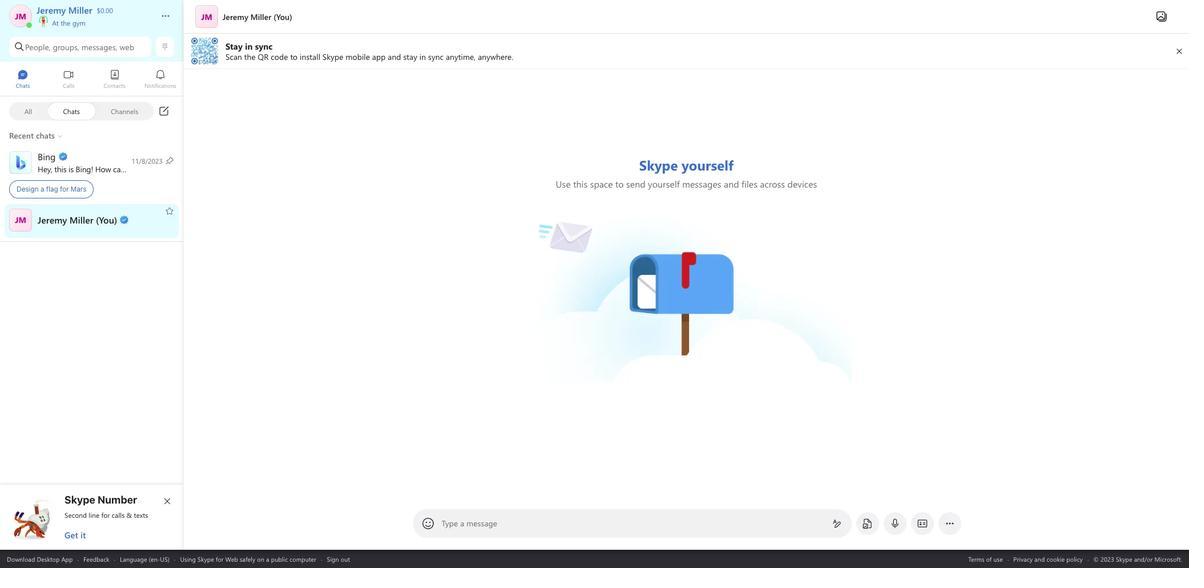Task type: vqa. For each thing, say whether or not it's contained in the screenshot.
left Skype
yes



Task type: locate. For each thing, give the bounding box(es) containing it.
2 vertical spatial for
[[216, 556, 224, 564]]

sign out link
[[327, 556, 350, 564]]

download
[[7, 556, 35, 564]]

a left flag
[[41, 185, 44, 194]]

&
[[127, 511, 132, 520]]

public
[[271, 556, 288, 564]]

for
[[60, 185, 69, 194], [101, 511, 110, 520], [216, 556, 224, 564]]

channels
[[111, 107, 138, 116]]

2 horizontal spatial for
[[216, 556, 224, 564]]

this
[[54, 164, 67, 175]]

2 vertical spatial a
[[266, 556, 269, 564]]

number
[[98, 495, 137, 507]]

1 horizontal spatial for
[[101, 511, 110, 520]]

using
[[180, 556, 196, 564]]

second
[[65, 511, 87, 520]]

a
[[41, 185, 44, 194], [461, 519, 465, 530], [266, 556, 269, 564]]

app
[[61, 556, 73, 564]]

can
[[113, 164, 125, 175]]

sign out
[[327, 556, 350, 564]]

2 horizontal spatial a
[[461, 519, 465, 530]]

a right type
[[461, 519, 465, 530]]

language (en-us)
[[120, 556, 170, 564]]

skype up the second
[[65, 495, 95, 507]]

type
[[442, 519, 458, 530]]

people,
[[25, 41, 51, 52]]

0 horizontal spatial for
[[60, 185, 69, 194]]

for inside 'skype number' element
[[101, 511, 110, 520]]

0 horizontal spatial a
[[41, 185, 44, 194]]

feedback
[[83, 556, 110, 564]]

it
[[81, 530, 86, 542]]

safely
[[240, 556, 256, 564]]

privacy
[[1014, 556, 1033, 564]]

language (en-us) link
[[120, 556, 170, 564]]

us)
[[160, 556, 170, 564]]

1 vertical spatial a
[[461, 519, 465, 530]]

1 vertical spatial skype
[[198, 556, 214, 564]]

on
[[257, 556, 265, 564]]

second line for calls & texts
[[65, 511, 148, 520]]

(en-
[[149, 556, 160, 564]]

cookie
[[1047, 556, 1066, 564]]

for for using skype for web safely on a public computer
[[216, 556, 224, 564]]

skype right using
[[198, 556, 214, 564]]

policy
[[1067, 556, 1084, 564]]

download desktop app link
[[7, 556, 73, 564]]

for right flag
[[60, 185, 69, 194]]

for left 'web'
[[216, 556, 224, 564]]

0 horizontal spatial skype
[[65, 495, 95, 507]]

how
[[95, 164, 111, 175]]

for right line
[[101, 511, 110, 520]]

Type a message text field
[[442, 519, 823, 531]]

0 vertical spatial skype
[[65, 495, 95, 507]]

privacy and cookie policy
[[1014, 556, 1084, 564]]

gym
[[72, 18, 86, 27]]

design
[[17, 185, 39, 194]]

skype
[[65, 495, 95, 507], [198, 556, 214, 564]]

for for second line for calls & texts
[[101, 511, 110, 520]]

design a flag for mars
[[17, 185, 86, 194]]

0 vertical spatial a
[[41, 185, 44, 194]]

tab list
[[0, 65, 183, 96]]

1 vertical spatial for
[[101, 511, 110, 520]]

1 horizontal spatial a
[[266, 556, 269, 564]]

hey,
[[38, 164, 52, 175]]

0 vertical spatial for
[[60, 185, 69, 194]]

a right on
[[266, 556, 269, 564]]

skype number element
[[10, 495, 174, 542]]



Task type: describe. For each thing, give the bounding box(es) containing it.
groups,
[[53, 41, 79, 52]]

bing
[[76, 164, 91, 175]]

the
[[61, 18, 70, 27]]

at the gym
[[50, 18, 86, 27]]

is
[[69, 164, 74, 175]]

using skype for web safely on a public computer
[[180, 556, 317, 564]]

people, groups, messages, web
[[25, 41, 134, 52]]

computer
[[290, 556, 317, 564]]

at the gym button
[[37, 16, 150, 27]]

desktop
[[37, 556, 60, 564]]

terms
[[969, 556, 985, 564]]

mars
[[71, 185, 86, 194]]

terms of use link
[[969, 556, 1004, 564]]

feedback link
[[83, 556, 110, 564]]

1 horizontal spatial skype
[[198, 556, 214, 564]]

calls
[[112, 511, 125, 520]]

message
[[467, 519, 498, 530]]

i
[[127, 164, 129, 175]]

a for flag
[[41, 185, 44, 194]]

all
[[24, 107, 32, 116]]

out
[[341, 556, 350, 564]]

of
[[987, 556, 992, 564]]

web
[[225, 556, 238, 564]]

get it
[[65, 530, 86, 542]]

privacy and cookie policy link
[[1014, 556, 1084, 564]]

download desktop app
[[7, 556, 73, 564]]

sign
[[327, 556, 339, 564]]

terms of use
[[969, 556, 1004, 564]]

people, groups, messages, web button
[[9, 37, 151, 57]]

type a message
[[442, 519, 498, 530]]

use
[[994, 556, 1004, 564]]

get
[[65, 530, 78, 542]]

chats
[[63, 107, 80, 116]]

web
[[120, 41, 134, 52]]

!
[[91, 164, 93, 175]]

skype number
[[65, 495, 137, 507]]

help
[[131, 164, 146, 175]]

language
[[120, 556, 147, 564]]

line
[[89, 511, 100, 520]]

using skype for web safely on a public computer link
[[180, 556, 317, 564]]

a for message
[[461, 519, 465, 530]]

you
[[148, 164, 161, 175]]

flag
[[46, 185, 58, 194]]

texts
[[134, 511, 148, 520]]

messages,
[[82, 41, 118, 52]]

and
[[1035, 556, 1046, 564]]

hey, this is bing ! how can i help you today?
[[38, 164, 188, 175]]

today?
[[163, 164, 186, 175]]

at
[[52, 18, 59, 27]]



